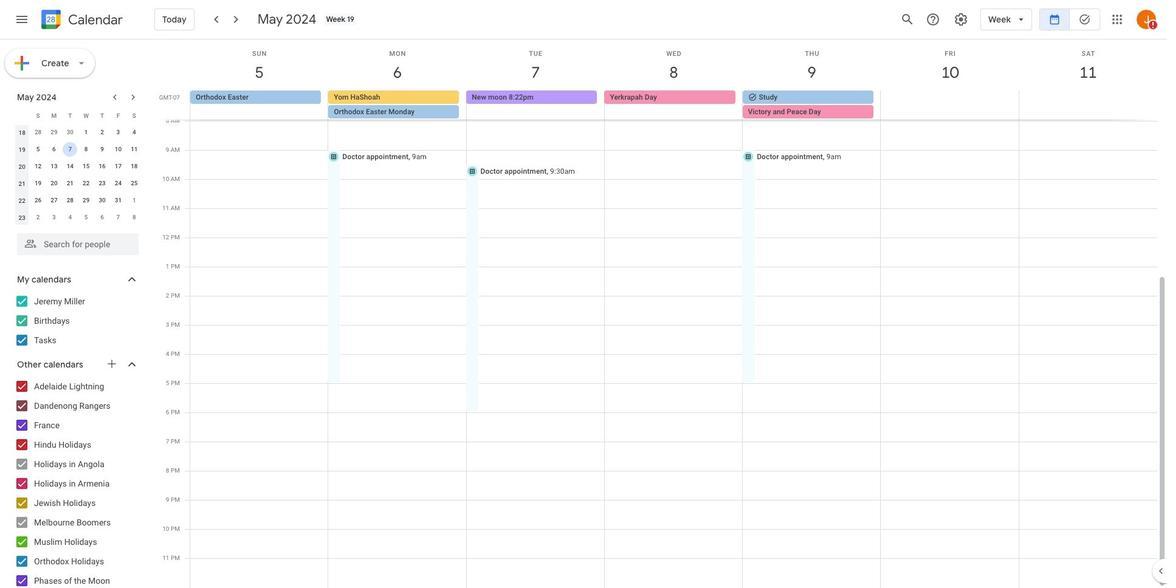 Task type: describe. For each thing, give the bounding box(es) containing it.
april 29 element
[[47, 125, 61, 140]]

12 element
[[31, 159, 45, 174]]

add other calendars image
[[106, 358, 118, 370]]

30 element
[[95, 193, 109, 208]]

june 8 element
[[127, 210, 142, 225]]

calendar element
[[39, 7, 123, 34]]

26 element
[[31, 193, 45, 208]]

4 element
[[127, 125, 142, 140]]

june 7 element
[[111, 210, 126, 225]]

11 element
[[127, 142, 142, 157]]

1 element
[[79, 125, 93, 140]]

june 5 element
[[79, 210, 93, 225]]

2 element
[[95, 125, 109, 140]]

16 element
[[95, 159, 109, 174]]

29 element
[[79, 193, 93, 208]]

27 element
[[47, 193, 61, 208]]

my calendars list
[[2, 292, 151, 350]]

13 element
[[47, 159, 61, 174]]

21 element
[[63, 176, 77, 191]]

28 element
[[63, 193, 77, 208]]

20 element
[[47, 176, 61, 191]]

17 element
[[111, 159, 126, 174]]

8 element
[[79, 142, 93, 157]]

june 3 element
[[47, 210, 61, 225]]



Task type: locate. For each thing, give the bounding box(es) containing it.
june 6 element
[[95, 210, 109, 225]]

other calendars list
[[2, 377, 151, 589]]

3 element
[[111, 125, 126, 140]]

7 element
[[63, 142, 77, 157]]

june 1 element
[[127, 193, 142, 208]]

25 element
[[127, 176, 142, 191]]

cell
[[328, 91, 467, 120], [743, 91, 881, 120], [881, 91, 1019, 120], [1019, 91, 1157, 120], [62, 141, 78, 158]]

10 element
[[111, 142, 126, 157]]

column header
[[14, 107, 30, 124]]

5 element
[[31, 142, 45, 157]]

24 element
[[111, 176, 126, 191]]

row group
[[14, 124, 142, 226]]

None search field
[[0, 229, 151, 255]]

april 30 element
[[63, 125, 77, 140]]

6 element
[[47, 142, 61, 157]]

31 element
[[111, 193, 126, 208]]

18 element
[[127, 159, 142, 174]]

19 element
[[31, 176, 45, 191]]

column header inside the may 2024 grid
[[14, 107, 30, 124]]

settings menu image
[[954, 12, 969, 27]]

heading inside calendar element
[[66, 12, 123, 27]]

grid
[[156, 40, 1167, 589]]

may 2024 grid
[[12, 107, 142, 226]]

main drawer image
[[15, 12, 29, 27]]

cell inside the may 2024 grid
[[62, 141, 78, 158]]

15 element
[[79, 159, 93, 174]]

april 28 element
[[31, 125, 45, 140]]

june 4 element
[[63, 210, 77, 225]]

row
[[185, 91, 1167, 120], [14, 107, 142, 124], [14, 124, 142, 141], [14, 141, 142, 158], [14, 158, 142, 175], [14, 175, 142, 192], [14, 192, 142, 209], [14, 209, 142, 226]]

14 element
[[63, 159, 77, 174]]

23 element
[[95, 176, 109, 191]]

heading
[[66, 12, 123, 27]]

22 element
[[79, 176, 93, 191]]

june 2 element
[[31, 210, 45, 225]]

9 element
[[95, 142, 109, 157]]

Search for people text field
[[24, 233, 131, 255]]

row group inside the may 2024 grid
[[14, 124, 142, 226]]



Task type: vqa. For each thing, say whether or not it's contained in the screenshot.
1 element
yes



